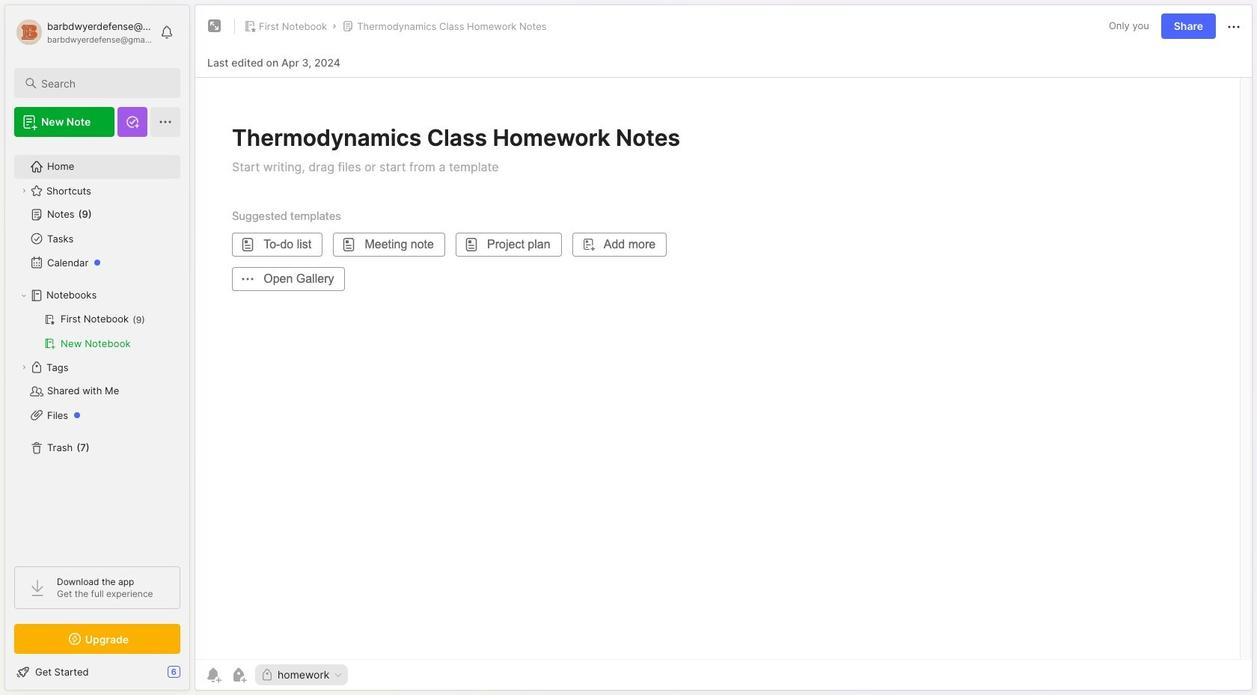 Task type: describe. For each thing, give the bounding box(es) containing it.
main element
[[0, 0, 195, 695]]

Account field
[[14, 17, 153, 47]]

none search field inside main element
[[41, 74, 167, 92]]

tree inside main element
[[5, 146, 189, 553]]

add a reminder image
[[204, 666, 222, 684]]

expand note image
[[206, 17, 224, 35]]

homework Tag actions field
[[330, 670, 344, 680]]

expand tags image
[[19, 363, 28, 372]]

expand notebooks image
[[19, 291, 28, 300]]



Task type: locate. For each thing, give the bounding box(es) containing it.
Search text field
[[41, 76, 167, 91]]

Help and Learning task checklist field
[[5, 660, 189, 684]]

click to collapse image
[[189, 668, 200, 686]]

add tag image
[[230, 666, 248, 684]]

More actions field
[[1225, 17, 1243, 36]]

tree
[[5, 146, 189, 553]]

more actions image
[[1225, 18, 1243, 36]]

group
[[14, 308, 180, 356]]

group inside main element
[[14, 308, 180, 356]]

Note Editor text field
[[195, 77, 1252, 659]]

None search field
[[41, 74, 167, 92]]

note window element
[[195, 4, 1253, 695]]



Task type: vqa. For each thing, say whether or not it's contained in the screenshot.
Tree
yes



